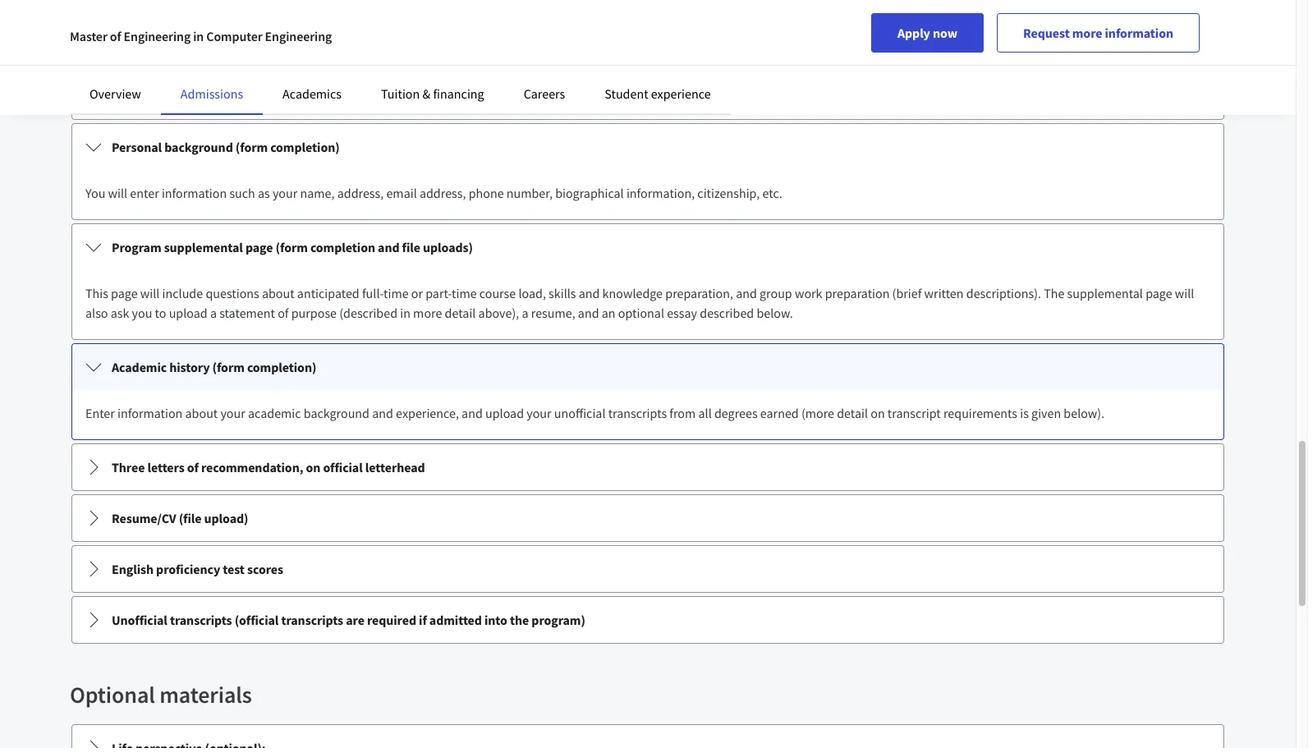 Task type: vqa. For each thing, say whether or not it's contained in the screenshot.
RESUME/CV on the left of the page
yes



Task type: describe. For each thing, give the bounding box(es) containing it.
information,
[[627, 185, 695, 201]]

completion) for academic history (form completion)
[[247, 359, 317, 375]]

are inside how will the online meng in computer engineering program help you advance your goals, and what are your reasons for pursuing this program at thayer school of engineering at dartmouth? include any information that does not appear elsewhere in your application that will help us evaluate your candidacy.
[[577, 69, 592, 84]]

below).
[[1064, 405, 1105, 422]]

meng
[[194, 69, 221, 84]]

(file
[[179, 510, 202, 527]]

as
[[258, 185, 270, 201]]

name,
[[300, 185, 335, 201]]

program)
[[532, 612, 586, 629]]

your inside list item
[[145, 18, 167, 33]]

us
[[345, 86, 356, 101]]

thayer
[[794, 69, 828, 84]]

dartmouth?
[[949, 69, 1007, 84]]

on inside "dropdown button"
[[306, 459, 321, 476]]

and inside "program supplemental page (form completion and file uploads)" dropdown button
[[378, 239, 400, 256]]

0 horizontal spatial about
[[185, 405, 218, 422]]

above),
[[479, 305, 520, 321]]

unofficial transcripts (official transcripts are required if admitted into the program)
[[112, 612, 586, 629]]

personal
[[112, 139, 162, 155]]

1 address, from the left
[[337, 185, 384, 201]]

1 time from the left
[[384, 285, 409, 302]]

tuition & financing
[[381, 85, 484, 102]]

career inside list item
[[290, 18, 320, 33]]

purpose
[[291, 305, 337, 321]]

and up described
[[736, 285, 757, 302]]

2 horizontal spatial transcripts
[[609, 405, 667, 422]]

near-
[[169, 18, 194, 33]]

advance
[[433, 69, 473, 84]]

personal background (form completion) button
[[72, 124, 1224, 170]]

engineering right long-
[[265, 28, 332, 44]]

how has your current career and/or academic work shaped or influenced your pathway? list item
[[100, 43, 1211, 60]]

information inside how will the online meng in computer engineering program help you advance your goals, and what are your reasons for pursuing this program at thayer school of engineering at dartmouth? include any information that does not appear elsewhere in your application that will help us evaluate your candidacy.
[[1067, 69, 1124, 84]]

preparation
[[826, 285, 890, 302]]

1 program from the left
[[345, 69, 387, 84]]

skills
[[549, 285, 576, 302]]

materials
[[160, 680, 252, 710]]

how for how will the online meng in computer engineering program help you advance your goals, and what are your reasons for pursuing this program at thayer school of engineering at dartmouth? include any information that does not appear elsewhere in your application that will help us evaluate your candidacy.
[[100, 69, 122, 84]]

resume/cv (file upload) button
[[72, 495, 1224, 541]]

(form inside "program supplemental page (form completion and file uploads)" dropdown button
[[276, 239, 308, 256]]

described
[[700, 305, 754, 321]]

what
[[100, 18, 125, 33]]

more inside request more information button
[[1073, 25, 1103, 41]]

2 a from the left
[[522, 305, 529, 321]]

has
[[124, 44, 141, 58]]

proficiency
[[156, 561, 220, 578]]

student experience
[[605, 85, 711, 102]]

letters
[[147, 459, 185, 476]]

1 term from the left
[[194, 18, 217, 33]]

how for how has your current career and/or academic work shaped or influenced your pathway?
[[100, 44, 122, 58]]

personal background (form completion)
[[112, 139, 340, 155]]

uploads)
[[423, 239, 473, 256]]

letterhead
[[365, 459, 425, 476]]

pursuing
[[674, 69, 717, 84]]

information inside button
[[1106, 25, 1174, 41]]

student experience link
[[605, 85, 711, 102]]

goals?
[[322, 18, 352, 33]]

how has your current career and/or academic work shaped or influenced your pathway?
[[100, 44, 521, 58]]

experience
[[651, 85, 711, 102]]

computer inside how will the online meng in computer engineering program help you advance your goals, and what are your reasons for pursuing this program at thayer school of engineering at dartmouth? include any information that does not appear elsewhere in your application that will help us evaluate your candidacy.
[[235, 69, 283, 84]]

not
[[1174, 69, 1190, 84]]

(form for background
[[236, 139, 268, 155]]

enter
[[130, 185, 159, 201]]

your down academic history (form completion) at the left
[[221, 405, 246, 422]]

candidacy.
[[425, 86, 477, 101]]

current
[[168, 44, 203, 58]]

etc.
[[763, 185, 783, 201]]

1 horizontal spatial help
[[389, 69, 410, 84]]

student
[[605, 85, 649, 102]]

2 term from the left
[[264, 18, 287, 33]]

how will the online meng in computer engineering program help you advance your goals, and what are your reasons for pursuing this program at thayer school of engineering at dartmouth? include any information that does not appear elsewhere in your application that will help us evaluate your candidacy.
[[100, 69, 1190, 101]]

list containing what are your near-term and long-term career goals?
[[92, 17, 1211, 103]]

2 at from the left
[[937, 69, 947, 84]]

program supplemental page (form completion and file uploads)
[[112, 239, 473, 256]]

group
[[760, 285, 793, 302]]

supplemental inside dropdown button
[[164, 239, 243, 256]]

recommendation,
[[201, 459, 304, 476]]

optional
[[619, 305, 665, 321]]

master
[[70, 28, 107, 44]]

of left has
[[110, 28, 121, 44]]

you
[[85, 185, 105, 201]]

of inside this page will include questions about anticipated full-time or part-time course load, skills and knowledge preparation, and group work preparation (brief written descriptions). the supplemental page will also ask you to upload a statement of purpose (described in more detail above), a resume, and an optional essay described below.
[[278, 305, 289, 321]]

this
[[85, 285, 108, 302]]

experience,
[[396, 405, 459, 422]]

online
[[162, 69, 192, 84]]

admissions
[[181, 85, 243, 102]]

what are your near-term and long-term career goals?
[[100, 18, 352, 33]]

your up "advance"
[[451, 44, 473, 58]]

about inside this page will include questions about anticipated full-time or part-time course load, skills and knowledge preparation, and group work preparation (brief written descriptions). the supplemental page will also ask you to upload a statement of purpose (described in more detail above), a resume, and an optional essay described below.
[[262, 285, 295, 302]]

english proficiency test scores button
[[72, 546, 1224, 592]]

earned
[[761, 405, 799, 422]]

information left such
[[162, 185, 227, 201]]

an
[[602, 305, 616, 321]]

(more
[[802, 405, 835, 422]]

this
[[719, 69, 737, 84]]

your up student
[[594, 69, 616, 84]]

1 vertical spatial help
[[321, 86, 342, 101]]

engineering down apply on the right top of the page
[[877, 69, 935, 84]]

appear
[[100, 86, 134, 101]]

in inside this page will include questions about anticipated full-time or part-time course load, skills and knowledge preparation, and group work preparation (brief written descriptions). the supplemental page will also ask you to upload a statement of purpose (described in more detail above), a resume, and an optional essay described below.
[[400, 305, 411, 321]]

are inside list item
[[127, 18, 143, 33]]

work inside this page will include questions about anticipated full-time or part-time course load, skills and knowledge preparation, and group work preparation (brief written descriptions). the supplemental page will also ask you to upload a statement of purpose (described in more detail above), a resume, and an optional essay described below.
[[795, 285, 823, 302]]

1 vertical spatial academic
[[248, 405, 301, 422]]

in down 'online' on the left of the page
[[188, 86, 197, 101]]

or for time
[[411, 285, 423, 302]]

in right meng
[[223, 69, 232, 84]]

or for shaped
[[385, 44, 396, 58]]

shaped
[[348, 44, 383, 58]]

resume/cv
[[112, 510, 176, 527]]

elsewhere
[[136, 86, 185, 101]]

history
[[169, 359, 210, 375]]

request more information button
[[997, 13, 1200, 53]]

your down meng
[[199, 86, 221, 101]]

academic
[[112, 359, 167, 375]]

is
[[1021, 405, 1029, 422]]

evaluate
[[358, 86, 399, 101]]

admitted
[[430, 612, 482, 629]]

enter information about your academic background and experience, and upload your unofficial transcripts from all degrees earned (more detail on transcript requirements is given below).
[[85, 405, 1105, 422]]

if
[[419, 612, 427, 629]]

phone
[[469, 185, 504, 201]]

of inside how will the online meng in computer engineering program help you advance your goals, and what are your reasons for pursuing this program at thayer school of engineering at dartmouth? include any information that does not appear elsewhere in your application that will help us evaluate your candidacy.
[[865, 69, 875, 84]]



Task type: locate. For each thing, give the bounding box(es) containing it.
about up statement
[[262, 285, 295, 302]]

1 vertical spatial detail
[[837, 405, 869, 422]]

more down part-
[[413, 305, 442, 321]]

1 horizontal spatial detail
[[837, 405, 869, 422]]

and right skills at the top of page
[[579, 285, 600, 302]]

0 horizontal spatial help
[[321, 86, 342, 101]]

and inside what are your near-term and long-term career goals? list item
[[219, 18, 238, 33]]

1 vertical spatial supplemental
[[1068, 285, 1144, 302]]

and up careers "link"
[[530, 69, 548, 84]]

and
[[219, 18, 238, 33], [530, 69, 548, 84], [378, 239, 400, 256], [579, 285, 600, 302], [736, 285, 757, 302], [578, 305, 599, 321], [372, 405, 393, 422], [462, 405, 483, 422]]

supplemental inside this page will include questions about anticipated full-time or part-time course load, skills and knowledge preparation, and group work preparation (brief written descriptions). the supplemental page will also ask you to upload a statement of purpose (described in more detail above), a resume, and an optional essay described below.
[[1068, 285, 1144, 302]]

1 horizontal spatial the
[[510, 612, 529, 629]]

your left near-
[[145, 18, 167, 33]]

0 vertical spatial help
[[389, 69, 410, 84]]

background
[[164, 139, 233, 155], [304, 405, 370, 422]]

0 horizontal spatial work
[[321, 44, 345, 58]]

work
[[321, 44, 345, 58], [795, 285, 823, 302]]

academic up three letters of recommendation, on official letterhead at bottom left
[[248, 405, 301, 422]]

2 horizontal spatial page
[[1146, 285, 1173, 302]]

background inside dropdown button
[[164, 139, 233, 155]]

1 horizontal spatial address,
[[420, 185, 466, 201]]

information
[[1106, 25, 1174, 41], [1067, 69, 1124, 84], [162, 185, 227, 201], [118, 405, 183, 422]]

completion) up name, at left
[[270, 139, 340, 155]]

0 horizontal spatial transcripts
[[170, 612, 232, 629]]

program up evaluate
[[345, 69, 387, 84]]

1 horizontal spatial you
[[413, 69, 430, 84]]

citizenship,
[[698, 185, 760, 201]]

what are your near-term and long-term career goals? list item
[[100, 17, 1211, 35]]

1 vertical spatial work
[[795, 285, 823, 302]]

academic right and/or
[[273, 44, 319, 58]]

three
[[112, 459, 145, 476]]

information up does
[[1106, 25, 1174, 41]]

or right shaped
[[385, 44, 396, 58]]

0 horizontal spatial or
[[385, 44, 396, 58]]

time up '(described'
[[384, 285, 409, 302]]

1 at from the left
[[783, 69, 792, 84]]

0 horizontal spatial on
[[306, 459, 321, 476]]

1 horizontal spatial transcripts
[[281, 612, 344, 629]]

1 horizontal spatial on
[[871, 405, 885, 422]]

engineering up the academics
[[285, 69, 343, 84]]

academic inside list item
[[273, 44, 319, 58]]

0 vertical spatial or
[[385, 44, 396, 58]]

degrees
[[715, 405, 758, 422]]

how left has
[[100, 44, 122, 58]]

completion) inside dropdown button
[[247, 359, 317, 375]]

apply now button
[[872, 13, 984, 53]]

influenced
[[398, 44, 449, 58]]

0 vertical spatial the
[[144, 69, 160, 84]]

work inside list item
[[321, 44, 345, 58]]

that left does
[[1126, 69, 1146, 84]]

statement
[[220, 305, 275, 321]]

computer
[[206, 28, 263, 44], [235, 69, 283, 84]]

1 a from the left
[[210, 305, 217, 321]]

transcripts left from
[[609, 405, 667, 422]]

and left experience,
[[372, 405, 393, 422]]

now
[[933, 25, 958, 41]]

1 horizontal spatial career
[[290, 18, 320, 33]]

about
[[262, 285, 295, 302], [185, 405, 218, 422]]

information down academic
[[118, 405, 183, 422]]

your left unofficial in the bottom left of the page
[[527, 405, 552, 422]]

and left long-
[[219, 18, 238, 33]]

(form for history
[[212, 359, 245, 375]]

0 vertical spatial that
[[1126, 69, 1146, 84]]

engineering up 'online' on the left of the page
[[124, 28, 191, 44]]

careers
[[524, 85, 566, 102]]

and left file
[[378, 239, 400, 256]]

email
[[387, 185, 417, 201]]

page inside dropdown button
[[246, 239, 273, 256]]

1 horizontal spatial more
[[1073, 25, 1103, 41]]

(form left completion
[[276, 239, 308, 256]]

0 horizontal spatial address,
[[337, 185, 384, 201]]

list
[[92, 17, 1211, 103]]

background down admissions
[[164, 139, 233, 155]]

any
[[1047, 69, 1065, 84]]

1 horizontal spatial page
[[246, 239, 273, 256]]

completion
[[310, 239, 375, 256]]

also
[[85, 305, 108, 321]]

1 how from the top
[[100, 44, 122, 58]]

0 horizontal spatial that
[[280, 86, 300, 101]]

1 vertical spatial career
[[205, 44, 236, 58]]

at left "dartmouth?"
[[937, 69, 947, 84]]

of
[[110, 28, 121, 44], [865, 69, 875, 84], [278, 305, 289, 321], [187, 459, 199, 476]]

1 vertical spatial (form
[[276, 239, 308, 256]]

0 horizontal spatial are
[[127, 18, 143, 33]]

your left goals,
[[475, 69, 497, 84]]

0 horizontal spatial more
[[413, 305, 442, 321]]

of right letters
[[187, 459, 199, 476]]

term up and/or
[[264, 18, 287, 33]]

computer up meng
[[206, 28, 263, 44]]

1 vertical spatial you
[[132, 305, 152, 321]]

or left part-
[[411, 285, 423, 302]]

0 vertical spatial background
[[164, 139, 233, 155]]

how
[[100, 44, 122, 58], [100, 69, 122, 84]]

three letters of recommendation, on official letterhead button
[[72, 445, 1224, 491]]

apply now
[[898, 25, 958, 41]]

of inside "dropdown button"
[[187, 459, 199, 476]]

file
[[402, 239, 421, 256]]

transcripts right the (official
[[281, 612, 344, 629]]

part-
[[426, 285, 452, 302]]

upload down "include"
[[169, 305, 208, 321]]

1 vertical spatial are
[[577, 69, 592, 84]]

in up meng
[[193, 28, 204, 44]]

transcripts down english proficiency test scores
[[170, 612, 232, 629]]

academic
[[273, 44, 319, 58], [248, 405, 301, 422]]

anticipated
[[297, 285, 360, 302]]

1 horizontal spatial at
[[937, 69, 947, 84]]

2 vertical spatial (form
[[212, 359, 245, 375]]

1 vertical spatial background
[[304, 405, 370, 422]]

2 time from the left
[[452, 285, 477, 302]]

request more information
[[1024, 25, 1174, 41]]

1 vertical spatial computer
[[235, 69, 283, 84]]

upload inside this page will include questions about anticipated full-time or part-time course load, skills and knowledge preparation, and group work preparation (brief written descriptions). the supplemental page will also ask you to upload a statement of purpose (described in more detail above), a resume, and an optional essay described below.
[[169, 305, 208, 321]]

2 address, from the left
[[420, 185, 466, 201]]

are inside dropdown button
[[346, 612, 365, 629]]

1 vertical spatial about
[[185, 405, 218, 422]]

number,
[[507, 185, 553, 201]]

0 horizontal spatial you
[[132, 305, 152, 321]]

or inside list item
[[385, 44, 396, 58]]

information right any in the right top of the page
[[1067, 69, 1124, 84]]

career down "what are your near-term and long-term career goals?"
[[205, 44, 236, 58]]

full-
[[362, 285, 384, 302]]

1 vertical spatial how
[[100, 69, 122, 84]]

(form right history
[[212, 359, 245, 375]]

0 vertical spatial academic
[[273, 44, 319, 58]]

completion) down purpose
[[247, 359, 317, 375]]

the
[[1044, 285, 1065, 302]]

that right application on the left top of page
[[280, 86, 300, 101]]

from
[[670, 405, 696, 422]]

more
[[1073, 25, 1103, 41], [413, 305, 442, 321]]

0 vertical spatial about
[[262, 285, 295, 302]]

reasons
[[619, 69, 656, 84]]

academic history (form completion) button
[[72, 344, 1224, 390]]

1 horizontal spatial or
[[411, 285, 423, 302]]

about down history
[[185, 405, 218, 422]]

in right '(described'
[[400, 305, 411, 321]]

are left required
[[346, 612, 365, 629]]

essay
[[667, 305, 698, 321]]

(form inside personal background (form completion) dropdown button
[[236, 139, 268, 155]]

detail inside this page will include questions about anticipated full-time or part-time course load, skills and knowledge preparation, and group work preparation (brief written descriptions). the supplemental page will also ask you to upload a statement of purpose (described in more detail above), a resume, and an optional essay described below.
[[445, 305, 476, 321]]

0 horizontal spatial page
[[111, 285, 138, 302]]

&
[[423, 85, 431, 102]]

unofficial
[[112, 612, 167, 629]]

1 horizontal spatial a
[[522, 305, 529, 321]]

your right evaluate
[[401, 86, 423, 101]]

a down questions
[[210, 305, 217, 321]]

a down load,
[[522, 305, 529, 321]]

your right has
[[144, 44, 165, 58]]

the up elsewhere
[[144, 69, 160, 84]]

0 horizontal spatial at
[[783, 69, 792, 84]]

you left to
[[132, 305, 152, 321]]

scores
[[247, 561, 283, 578]]

computer up application on the left top of page
[[235, 69, 283, 84]]

(official
[[235, 612, 279, 629]]

more inside this page will include questions about anticipated full-time or part-time course load, skills and knowledge preparation, and group work preparation (brief written descriptions). the supplemental page will also ask you to upload a statement of purpose (described in more detail above), a resume, and an optional essay described below.
[[413, 305, 442, 321]]

0 vertical spatial (form
[[236, 139, 268, 155]]

the inside how will the online meng in computer engineering program help you advance your goals, and what are your reasons for pursuing this program at thayer school of engineering at dartmouth? include any information that does not appear elsewhere in your application that will help us evaluate your candidacy.
[[144, 69, 160, 84]]

the right the into
[[510, 612, 529, 629]]

completion) inside dropdown button
[[270, 139, 340, 155]]

career
[[290, 18, 320, 33], [205, 44, 236, 58]]

0 vertical spatial are
[[127, 18, 143, 33]]

address, right email
[[420, 185, 466, 201]]

test
[[223, 561, 245, 578]]

transcript
[[888, 405, 941, 422]]

0 horizontal spatial upload
[[169, 305, 208, 321]]

0 vertical spatial you
[[413, 69, 430, 84]]

official
[[323, 459, 363, 476]]

you
[[413, 69, 430, 84], [132, 305, 152, 321]]

are right 'what'
[[577, 69, 592, 84]]

0 vertical spatial detail
[[445, 305, 476, 321]]

optional materials
[[70, 680, 252, 710]]

english proficiency test scores
[[112, 561, 283, 578]]

more right request on the top right
[[1073, 25, 1103, 41]]

upload
[[169, 305, 208, 321], [486, 405, 524, 422]]

career inside list item
[[205, 44, 236, 58]]

given
[[1032, 405, 1062, 422]]

on left transcript
[[871, 405, 885, 422]]

0 horizontal spatial program
[[345, 69, 387, 84]]

include
[[162, 285, 203, 302]]

pathway?
[[475, 44, 521, 58]]

1 vertical spatial the
[[510, 612, 529, 629]]

1 horizontal spatial program
[[739, 69, 780, 84]]

0 vertical spatial upload
[[169, 305, 208, 321]]

of left purpose
[[278, 305, 289, 321]]

(form up such
[[236, 139, 268, 155]]

0 vertical spatial computer
[[206, 28, 263, 44]]

0 horizontal spatial detail
[[445, 305, 476, 321]]

and inside how will the online meng in computer engineering program help you advance your goals, and what are your reasons for pursuing this program at thayer school of engineering at dartmouth? include any information that does not appear elsewhere in your application that will help us evaluate your candidacy.
[[530, 69, 548, 84]]

resume,
[[531, 305, 576, 321]]

1 horizontal spatial work
[[795, 285, 823, 302]]

in
[[193, 28, 204, 44], [223, 69, 232, 84], [188, 86, 197, 101], [400, 305, 411, 321]]

0 vertical spatial work
[[321, 44, 345, 58]]

1 vertical spatial upload
[[486, 405, 524, 422]]

1 vertical spatial more
[[413, 305, 442, 321]]

0 horizontal spatial the
[[144, 69, 160, 84]]

you inside how will the online meng in computer engineering program help you advance your goals, and what are your reasons for pursuing this program at thayer school of engineering at dartmouth? include any information that does not appear elsewhere in your application that will help us evaluate your candidacy.
[[413, 69, 430, 84]]

1 vertical spatial completion)
[[247, 359, 317, 375]]

2 horizontal spatial are
[[577, 69, 592, 84]]

address, left email
[[337, 185, 384, 201]]

how will the online meng in computer engineering program help you advance your goals, and what are your reasons for pursuing this program at thayer school of engineering at dartmouth? include any information that does not appear elsewhere in your application that will help us evaluate your candidacy. list item
[[100, 68, 1211, 103]]

how up overview
[[100, 69, 122, 84]]

time left course
[[452, 285, 477, 302]]

program right the this at the top right of the page
[[739, 69, 780, 84]]

2 how from the top
[[100, 69, 122, 84]]

program
[[345, 69, 387, 84], [739, 69, 780, 84]]

three letters of recommendation, on official letterhead
[[112, 459, 425, 476]]

0 horizontal spatial time
[[384, 285, 409, 302]]

0 vertical spatial more
[[1073, 25, 1103, 41]]

include
[[1009, 69, 1045, 84]]

detail right (more
[[837, 405, 869, 422]]

are
[[127, 18, 143, 33], [577, 69, 592, 84], [346, 612, 365, 629]]

term up current on the top left
[[194, 18, 217, 33]]

0 vertical spatial supplemental
[[164, 239, 243, 256]]

0 horizontal spatial term
[[194, 18, 217, 33]]

does
[[1148, 69, 1171, 84]]

1 horizontal spatial background
[[304, 405, 370, 422]]

or
[[385, 44, 396, 58], [411, 285, 423, 302]]

the inside unofficial transcripts (official transcripts are required if admitted into the program) dropdown button
[[510, 612, 529, 629]]

0 horizontal spatial background
[[164, 139, 233, 155]]

written
[[925, 285, 964, 302]]

application
[[223, 86, 278, 101]]

0 horizontal spatial supplemental
[[164, 239, 243, 256]]

1 horizontal spatial term
[[264, 18, 287, 33]]

on left official
[[306, 459, 321, 476]]

1 horizontal spatial are
[[346, 612, 365, 629]]

requirements
[[944, 405, 1018, 422]]

course
[[480, 285, 516, 302]]

at left thayer
[[783, 69, 792, 84]]

1 horizontal spatial time
[[452, 285, 477, 302]]

1 vertical spatial or
[[411, 285, 423, 302]]

work right group
[[795, 285, 823, 302]]

1 horizontal spatial that
[[1126, 69, 1146, 84]]

1 vertical spatial that
[[280, 86, 300, 101]]

you inside this page will include questions about anticipated full-time or part-time course load, skills and knowledge preparation, and group work preparation (brief written descriptions). the supplemental page will also ask you to upload a statement of purpose (described in more detail above), a resume, and an optional essay described below.
[[132, 305, 152, 321]]

overview
[[90, 85, 141, 102]]

completion) for personal background (form completion)
[[270, 139, 340, 155]]

and/or
[[238, 44, 270, 58]]

preparation,
[[666, 285, 734, 302]]

1 horizontal spatial supplemental
[[1068, 285, 1144, 302]]

supplemental right 'the'
[[1068, 285, 1144, 302]]

master of engineering in computer engineering
[[70, 28, 332, 44]]

you up & at top
[[413, 69, 430, 84]]

(form inside academic history (form completion) dropdown button
[[212, 359, 245, 375]]

(described
[[340, 305, 398, 321]]

ask
[[111, 305, 129, 321]]

help up tuition
[[389, 69, 410, 84]]

work down "goals?"
[[321, 44, 345, 58]]

1 horizontal spatial upload
[[486, 405, 524, 422]]

how inside how will the online meng in computer engineering program help you advance your goals, and what are your reasons for pursuing this program at thayer school of engineering at dartmouth? include any information that does not appear elsewhere in your application that will help us evaluate your candidacy.
[[100, 69, 122, 84]]

2 vertical spatial are
[[346, 612, 365, 629]]

knowledge
[[603, 285, 663, 302]]

are right what
[[127, 18, 143, 33]]

background up official
[[304, 405, 370, 422]]

resume/cv (file upload)
[[112, 510, 248, 527]]

such
[[230, 185, 255, 201]]

and right experience,
[[462, 405, 483, 422]]

1 vertical spatial on
[[306, 459, 321, 476]]

detail down part-
[[445, 305, 476, 321]]

0 vertical spatial career
[[290, 18, 320, 33]]

2 program from the left
[[739, 69, 780, 84]]

and left an
[[578, 305, 599, 321]]

1 horizontal spatial about
[[262, 285, 295, 302]]

you will enter information such as your name, address, email address, phone number, biographical information, citizenship, etc.
[[85, 185, 783, 201]]

0 vertical spatial how
[[100, 44, 122, 58]]

of right school
[[865, 69, 875, 84]]

or inside this page will include questions about anticipated full-time or part-time course load, skills and knowledge preparation, and group work preparation (brief written descriptions). the supplemental page will also ask you to upload a statement of purpose (described in more detail above), a resume, and an optional essay described below.
[[411, 285, 423, 302]]

what
[[550, 69, 574, 84]]

upload left unofficial in the bottom left of the page
[[486, 405, 524, 422]]

help left us
[[321, 86, 342, 101]]

the
[[144, 69, 160, 84], [510, 612, 529, 629]]

0 vertical spatial completion)
[[270, 139, 340, 155]]

unofficial transcripts (official transcripts are required if admitted into the program) button
[[72, 597, 1224, 643]]

term
[[194, 18, 217, 33], [264, 18, 287, 33]]

for
[[658, 69, 672, 84]]

career up how has your current career and/or academic work shaped or influenced your pathway?
[[290, 18, 320, 33]]

supplemental up "include"
[[164, 239, 243, 256]]

your right as
[[273, 185, 298, 201]]

0 horizontal spatial a
[[210, 305, 217, 321]]

0 horizontal spatial career
[[205, 44, 236, 58]]

0 vertical spatial on
[[871, 405, 885, 422]]



